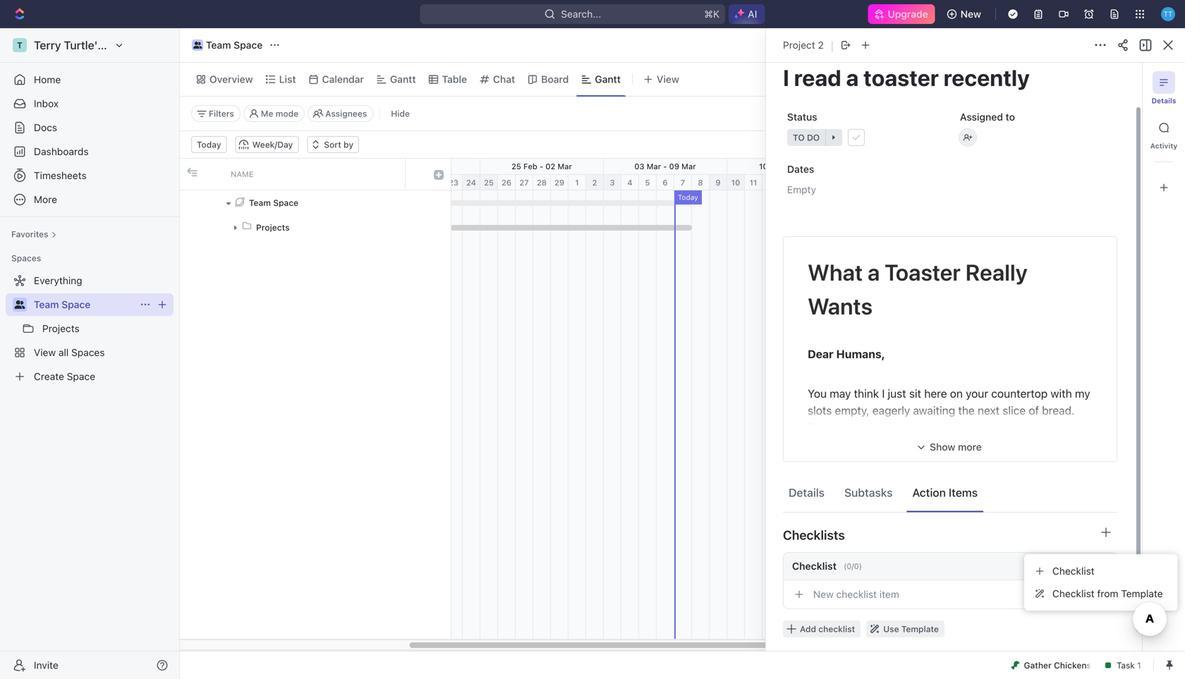 Task type: vqa. For each thing, say whether or not it's contained in the screenshot.
world to the right
no



Task type: describe. For each thing, give the bounding box(es) containing it.
- for 06
[[1158, 162, 1162, 171]]

1 horizontal spatial today
[[678, 193, 698, 201]]

search
[[921, 73, 954, 85]]

right
[[933, 421, 956, 434]]

–
[[909, 438, 915, 451]]

12
[[767, 178, 776, 187]]

31 element
[[1098, 175, 1116, 191]]

13 element
[[781, 175, 798, 191]]

23 element containing 23
[[445, 175, 463, 191]]

18 feb - 24 feb
[[389, 162, 448, 171]]

14
[[802, 178, 811, 187]]

empty,
[[835, 404, 870, 417]]

upgrade link
[[868, 4, 936, 24]]

assigned to
[[960, 111, 1015, 123]]

4 column header from the left
[[427, 159, 451, 190]]

than
[[808, 438, 831, 451]]

dashboards
[[34, 146, 89, 157]]

2 26 element from the left
[[1010, 175, 1028, 191]]

1 horizontal spatial template
[[1122, 588, 1163, 600]]

17 element
[[851, 175, 869, 191]]

0 vertical spatial to
[[1006, 111, 1015, 123]]

awaiting
[[914, 404, 956, 417]]

hide inside button
[[391, 109, 410, 119]]

checklist for new
[[837, 589, 877, 601]]

think
[[854, 387, 879, 400]]

let
[[828, 421, 841, 434]]

inbox link
[[6, 92, 174, 115]]

2 horizontal spatial 2
[[1139, 178, 1144, 187]]

the inside you may think i just sit here on your countertop with my slots empty, eagerly awaiting the next slice of bread. but let me
[[959, 404, 975, 417]]

assignees button
[[308, 105, 374, 122]]

drumstick bite image
[[1012, 662, 1020, 670]]

items
[[949, 486, 978, 500]]

2 column header from the left
[[201, 159, 222, 190]]

list
[[279, 73, 296, 85]]

just
[[888, 387, 907, 400]]

toaster
[[885, 259, 961, 286]]

show more
[[930, 441, 982, 453]]

25 for 25
[[484, 178, 494, 187]]

12 element
[[763, 175, 781, 191]]

my
[[1075, 387, 1091, 400]]

3 column header from the left
[[406, 159, 427, 190]]

user group image
[[193, 42, 202, 49]]

new button
[[941, 3, 990, 25]]

checklist (0/0)
[[793, 561, 862, 572]]

board link
[[539, 70, 569, 89]]

03 mar - 09 mar element
[[604, 159, 728, 174]]

list link
[[276, 70, 296, 89]]

Search tasks... text field
[[1036, 103, 1177, 124]]

bread. inside the truth right out: there's more to me than meets the eye – or the bread.
[[951, 438, 984, 451]]

27
[[520, 178, 529, 187]]

team inside cell
[[249, 198, 271, 208]]

11 element
[[745, 175, 763, 191]]

upgrade
[[888, 8, 928, 20]]

subtasks
[[845, 486, 893, 500]]

31 mar - 06 apr element
[[1098, 159, 1186, 174]]

9
[[716, 178, 721, 187]]

4
[[628, 178, 633, 187]]

10 mar - 16 mar
[[759, 162, 819, 171]]

out:
[[959, 421, 979, 434]]

03
[[635, 162, 645, 171]]

favorites button
[[6, 226, 63, 243]]

sit
[[910, 387, 922, 400]]

inbox
[[34, 98, 59, 109]]

export
[[1142, 140, 1169, 150]]

chat
[[493, 73, 515, 85]]

checklist for checklist from template
[[1053, 588, 1095, 600]]

team space link inside tree
[[34, 294, 134, 316]]

action items
[[913, 486, 978, 500]]

25 feb - 02 mar
[[512, 162, 572, 171]]

2 27 element from the left
[[1028, 175, 1045, 191]]

checklist for checklist
[[1053, 566, 1095, 577]]

- for 16
[[787, 162, 791, 171]]

with
[[1051, 387, 1073, 400]]

invite
[[34, 660, 58, 671]]

03 mar - 09 mar
[[635, 162, 696, 171]]

0 vertical spatial team space
[[206, 39, 263, 51]]

(0/0)
[[844, 562, 862, 571]]

name
[[231, 170, 254, 179]]

0 vertical spatial team
[[206, 39, 231, 51]]

dashboards link
[[6, 140, 174, 163]]

4 mar from the left
[[770, 162, 785, 171]]

a
[[868, 259, 880, 286]]

10 for 10 mar - 16 mar
[[759, 162, 768, 171]]

name row
[[180, 159, 451, 191]]

13
[[785, 178, 793, 187]]

team space cell
[[222, 191, 406, 215]]

to inside the truth right out: there's more to me than meets the eye – or the bread.
[[1050, 421, 1060, 434]]

table link
[[439, 70, 467, 89]]

user group image
[[14, 301, 25, 309]]

details inside task sidebar navigation tab list
[[1152, 97, 1177, 105]]

slots
[[808, 404, 832, 417]]

checklist for checklist (0/0)
[[793, 561, 837, 572]]

checklists
[[783, 528, 845, 543]]

the truth right out: there's more to me than meets the eye – or the bread.
[[808, 421, 1082, 451]]

eagerly
[[873, 404, 911, 417]]

1 vertical spatial template
[[902, 625, 939, 634]]

18
[[389, 162, 398, 171]]

1 gantt link from the left
[[387, 70, 416, 89]]

14 element
[[798, 175, 816, 191]]

- for 02
[[540, 162, 544, 171]]

dear humans,
[[808, 348, 886, 361]]

dear
[[808, 348, 834, 361]]

29
[[555, 178, 565, 187]]

calendar
[[322, 73, 364, 85]]

10 mar - 16 mar element
[[728, 159, 851, 174]]

overview link
[[207, 70, 253, 89]]

24 element containing 24
[[463, 175, 481, 191]]

2 23 element from the left
[[957, 175, 975, 191]]

23
[[449, 178, 459, 187]]

0 vertical spatial space
[[234, 39, 263, 51]]

details inside details button
[[789, 486, 825, 500]]

humans,
[[837, 348, 886, 361]]

25 for 25 feb - 02 mar
[[512, 162, 521, 171]]

countertop
[[992, 387, 1048, 400]]

customize button
[[1007, 70, 1078, 89]]

2 gantt link from the left
[[592, 70, 621, 89]]

28
[[537, 178, 547, 187]]

1 horizontal spatial 1
[[1137, 40, 1141, 50]]

team space inside tree
[[34, 299, 91, 311]]

really
[[966, 259, 1028, 286]]

06
[[1164, 162, 1174, 171]]

19 element
[[886, 175, 904, 191]]

assignees
[[325, 109, 367, 119]]

31
[[1130, 162, 1139, 171]]

spaces
[[11, 253, 41, 263]]

new checklist item
[[814, 589, 900, 601]]

there's
[[982, 421, 1018, 434]]

here
[[925, 387, 947, 400]]

1 element
[[1116, 175, 1133, 191]]

24 mar - 30 mar element
[[975, 159, 1098, 174]]

task sidebar navigation tab list
[[1149, 71, 1180, 199]]

add checklist
[[800, 625, 855, 634]]



Task type: locate. For each thing, give the bounding box(es) containing it.
1 vertical spatial team space
[[249, 198, 299, 208]]

0 horizontal spatial hide
[[391, 109, 410, 119]]

customize
[[1025, 73, 1074, 85]]

 image for fourth column header from right
[[187, 167, 197, 177]]

add checklist button
[[783, 621, 861, 638]]

17 mar - 23 mar element
[[851, 159, 975, 174]]

0 horizontal spatial 26 element
[[498, 175, 516, 191]]

new
[[961, 8, 982, 20], [814, 589, 834, 601]]

- inside 03 mar - 09 mar element
[[664, 162, 667, 171]]

hide up 18
[[391, 109, 410, 119]]

1 horizontal spatial hide
[[978, 73, 999, 85]]

project 2 link
[[783, 39, 824, 51]]

1 horizontal spatial 26 element
[[1010, 175, 1028, 191]]

0 horizontal spatial 10
[[732, 178, 740, 187]]

home
[[34, 74, 61, 85]]

0 horizontal spatial 27 element
[[516, 175, 534, 191]]

0 horizontal spatial gantt link
[[387, 70, 416, 89]]

0 horizontal spatial me
[[844, 421, 860, 434]]

feb for 25
[[524, 162, 538, 171]]

0 horizontal spatial new
[[814, 589, 834, 601]]

more inside the truth right out: there's more to me than meets the eye – or the bread.
[[1021, 421, 1047, 434]]

6
[[663, 178, 668, 187]]

0 horizontal spatial feb
[[400, 162, 414, 171]]

the left eye
[[868, 438, 885, 451]]

but
[[808, 421, 825, 434]]

2 vertical spatial team
[[34, 299, 59, 311]]

name column header
[[222, 159, 406, 190]]

1 horizontal spatial feb
[[434, 162, 448, 171]]

1 feb from the left
[[400, 162, 414, 171]]

team inside tree
[[34, 299, 59, 311]]

me inside you may think i just sit here on your countertop with my slots empty, eagerly awaiting the next slice of bread. but let me
[[844, 421, 860, 434]]

1 gantt from the left
[[390, 73, 416, 85]]

team
[[206, 39, 231, 51], [249, 198, 271, 208], [34, 299, 59, 311]]

me down empty,
[[844, 421, 860, 434]]

gantt link up hide button
[[387, 70, 416, 89]]

 image left "23"
[[434, 170, 444, 180]]

1 horizontal spatial to
[[1050, 421, 1060, 434]]

0 vertical spatial 24
[[422, 162, 432, 171]]

to down with
[[1050, 421, 1060, 434]]

feb for 18
[[400, 162, 414, 171]]

1 vertical spatial details
[[789, 486, 825, 500]]

27 element
[[516, 175, 534, 191], [1028, 175, 1045, 191]]

today inside button
[[197, 140, 221, 150]]

29 element left 31 element
[[1063, 175, 1080, 191]]

space right user group icon
[[62, 299, 91, 311]]

gantt right board
[[595, 73, 621, 85]]

- inside 18 feb - 24 feb element
[[416, 162, 420, 171]]

export button
[[1125, 136, 1174, 153]]

1 horizontal spatial 24 element
[[975, 175, 992, 191]]

new down the checklist (0/0)
[[814, 589, 834, 601]]

0 vertical spatial today
[[197, 140, 221, 150]]

checklist for add
[[819, 625, 855, 634]]

1 vertical spatial checklist
[[819, 625, 855, 634]]

09
[[669, 162, 680, 171]]

team space right user group icon
[[34, 299, 91, 311]]

2 horizontal spatial team
[[249, 198, 271, 208]]

Edit task name text field
[[783, 64, 1118, 91]]

project 2 |
[[783, 38, 834, 52]]

me down with
[[1063, 421, 1079, 434]]

24 right "23"
[[466, 178, 476, 187]]

gantt for 1st gantt link from right
[[595, 73, 621, 85]]

team right user group icon
[[34, 299, 59, 311]]

docs
[[34, 122, 57, 133]]

bread. inside you may think i just sit here on your countertop with my slots empty, eagerly awaiting the next slice of bread. but let me
[[1042, 404, 1075, 417]]

3 - from the left
[[664, 162, 667, 171]]

1 horizontal spatial 2
[[818, 39, 824, 51]]

hide inside dropdown button
[[978, 73, 999, 85]]

1 - from the left
[[416, 162, 420, 171]]

24
[[422, 162, 432, 171], [466, 178, 476, 187]]

2 vertical spatial team space
[[34, 299, 91, 311]]

1 me from the left
[[844, 421, 860, 434]]

1 horizontal spatial 28 element
[[1045, 175, 1063, 191]]

next
[[978, 404, 1000, 417]]

0 horizontal spatial 3
[[610, 178, 615, 187]]

new inside button
[[961, 8, 982, 20]]

0 horizontal spatial 24 element
[[463, 175, 481, 191]]

item
[[880, 589, 900, 601]]

26 element down 24 mar - 30 mar element
[[1010, 175, 1028, 191]]

 image down today button
[[187, 167, 197, 177]]

1 horizontal spatial 23 element
[[957, 175, 975, 191]]

1 horizontal spatial 25
[[512, 162, 521, 171]]

18 element
[[869, 175, 886, 191]]

1 vertical spatial new
[[814, 589, 834, 601]]

details up checklists
[[789, 486, 825, 500]]

checklist
[[793, 561, 837, 572], [1053, 566, 1095, 577], [1053, 588, 1095, 600]]

new for new
[[961, 8, 982, 20]]

action items button
[[907, 480, 984, 506]]

use template button
[[867, 621, 945, 638]]

26 element containing 26
[[498, 175, 516, 191]]

1 horizontal spatial 25 element
[[992, 175, 1010, 191]]

- for 09
[[664, 162, 667, 171]]

1 horizontal spatial more
[[1021, 421, 1047, 434]]

24 element right "23"
[[463, 175, 481, 191]]

0 vertical spatial new
[[961, 8, 982, 20]]

mar inside 31 mar - 06 apr element
[[1141, 162, 1156, 171]]

0 vertical spatial bread.
[[1042, 404, 1075, 417]]

more down of
[[1021, 421, 1047, 434]]

1 vertical spatial bread.
[[951, 438, 984, 451]]

team space link right user group icon
[[34, 294, 134, 316]]

25 element down 24 mar - 30 mar element
[[992, 175, 1010, 191]]

1 vertical spatial to
[[1050, 421, 1060, 434]]

25 element containing 25
[[481, 175, 498, 191]]

5 mar from the left
[[804, 162, 819, 171]]

status
[[788, 111, 818, 123]]

1 horizontal spatial team space link
[[188, 37, 266, 54]]

me inside the truth right out: there's more to me than meets the eye – or the bread.
[[1063, 421, 1079, 434]]

calendar link
[[319, 70, 364, 89]]

4 - from the left
[[787, 162, 791, 171]]

25 feb - 02 mar element
[[481, 159, 604, 174]]

use
[[884, 625, 899, 634]]

search button
[[903, 70, 958, 89]]

space inside cell
[[273, 198, 299, 208]]

5 - from the left
[[1158, 162, 1162, 171]]

23 element down 18 feb - 24 feb element
[[445, 175, 463, 191]]

1 25 element from the left
[[481, 175, 498, 191]]

gantt up hide button
[[390, 73, 416, 85]]

checklist inside button
[[819, 625, 855, 634]]

0 vertical spatial 25
[[512, 162, 521, 171]]

3 down 31 mar - 06 ap on the right top of page
[[1157, 178, 1162, 187]]

chat link
[[490, 70, 515, 89]]

timesheets link
[[6, 164, 174, 187]]

project
[[783, 39, 816, 51]]

0 vertical spatial team space link
[[188, 37, 266, 54]]

1 right the automations
[[1137, 40, 1141, 50]]

you
[[808, 387, 827, 400]]

action
[[913, 486, 946, 500]]

team space link
[[188, 37, 266, 54], [34, 294, 134, 316]]

hide up assigned to
[[978, 73, 999, 85]]

hide button
[[386, 105, 416, 122]]

1 horizontal spatial details
[[1152, 97, 1177, 105]]

or
[[918, 438, 928, 451]]

0 vertical spatial more
[[1021, 421, 1047, 434]]

0 horizontal spatial to
[[1006, 111, 1015, 123]]

from
[[1098, 588, 1119, 600]]

26 element left 27
[[498, 175, 516, 191]]

0 horizontal spatial today
[[197, 140, 221, 150]]

3 left 4
[[610, 178, 615, 187]]

team space tree
[[6, 270, 174, 388]]

2 feb from the left
[[434, 162, 448, 171]]

18 feb - 24 feb element
[[358, 159, 481, 174]]

column header
[[180, 159, 201, 190], [201, 159, 222, 190], [406, 159, 427, 190], [427, 159, 451, 190]]

today
[[197, 140, 221, 150], [678, 193, 698, 201]]

10 up 12
[[759, 162, 768, 171]]

1 horizontal spatial bread.
[[1042, 404, 1075, 417]]

25 left 26
[[484, 178, 494, 187]]

bread. down 'out:'
[[951, 438, 984, 451]]

checklist right add
[[819, 625, 855, 634]]

2 24 element from the left
[[975, 175, 992, 191]]

checklist
[[837, 589, 877, 601], [819, 625, 855, 634]]

0 horizontal spatial  image
[[187, 167, 197, 177]]

today down 7
[[678, 193, 698, 201]]

team down name
[[249, 198, 271, 208]]

24 right 18
[[422, 162, 432, 171]]

3 mar from the left
[[682, 162, 696, 171]]

checklist up checklist from template button
[[1053, 566, 1095, 577]]

1 horizontal spatial gantt
[[595, 73, 621, 85]]

0 horizontal spatial gantt
[[390, 73, 416, 85]]

template right "use"
[[902, 625, 939, 634]]

28 element down 24 mar - 30 mar element
[[1045, 175, 1063, 191]]

gantt for first gantt link from the left
[[390, 73, 416, 85]]

2 - from the left
[[540, 162, 544, 171]]

may
[[830, 387, 851, 400]]

space down name column header
[[273, 198, 299, 208]]

hide
[[978, 73, 999, 85], [391, 109, 410, 119]]

meets
[[834, 438, 865, 451]]

favorites
[[11, 229, 48, 239]]

2 horizontal spatial feb
[[524, 162, 538, 171]]

0 horizontal spatial 2
[[592, 178, 597, 187]]

template right the from
[[1122, 588, 1163, 600]]

0 horizontal spatial space
[[62, 299, 91, 311]]

27 element left 28
[[516, 175, 534, 191]]

- left 02
[[540, 162, 544, 171]]

team space tree grid
[[180, 159, 451, 639]]

team space link up overview
[[188, 37, 266, 54]]

mar right 09
[[682, 162, 696, 171]]

details
[[1152, 97, 1177, 105], [789, 486, 825, 500]]

2 gantt from the left
[[595, 73, 621, 85]]

21 element
[[922, 175, 939, 191]]

checklist down (0/0)
[[837, 589, 877, 601]]

- left 06
[[1158, 162, 1162, 171]]

team right user group image
[[206, 39, 231, 51]]

2 horizontal spatial space
[[273, 198, 299, 208]]

1 horizontal spatial gantt link
[[592, 70, 621, 89]]

30 element
[[1080, 175, 1098, 191]]

checklist from template button
[[1030, 583, 1173, 606]]

team space down name
[[249, 198, 299, 208]]

29 element right 28
[[551, 175, 569, 191]]

0 vertical spatial checklist
[[837, 589, 877, 601]]

8
[[698, 178, 703, 187]]

1 column header from the left
[[180, 159, 201, 190]]

1 vertical spatial team space link
[[34, 294, 134, 316]]

assigned
[[960, 111, 1003, 123]]

0 horizontal spatial team
[[34, 299, 59, 311]]

-
[[416, 162, 420, 171], [540, 162, 544, 171], [664, 162, 667, 171], [787, 162, 791, 171], [1158, 162, 1162, 171]]

2 mar from the left
[[647, 162, 661, 171]]

1 vertical spatial 24
[[466, 178, 476, 187]]

1 horizontal spatial 24
[[466, 178, 476, 187]]

more
[[1021, 421, 1047, 434], [958, 441, 982, 453]]

mar right 02
[[558, 162, 572, 171]]

10 left 11 on the top of page
[[732, 178, 740, 187]]

20 element
[[904, 175, 922, 191]]

- right 18
[[416, 162, 420, 171]]

gantt link right board
[[592, 70, 621, 89]]

0 horizontal spatial 24
[[422, 162, 432, 171]]

1 vertical spatial 25
[[484, 178, 494, 187]]

1 vertical spatial 1
[[575, 178, 579, 187]]

0 horizontal spatial bread.
[[951, 438, 984, 451]]

1 horizontal spatial  image
[[434, 170, 444, 180]]

today down overview link
[[197, 140, 221, 150]]

today button
[[191, 136, 227, 153]]

 image
[[187, 167, 197, 177], [434, 170, 444, 180]]

27 element containing 27
[[516, 175, 534, 191]]

28 element
[[534, 175, 551, 191], [1045, 175, 1063, 191]]

to right assigned
[[1006, 111, 1015, 123]]

1 horizontal spatial 27 element
[[1028, 175, 1045, 191]]

28 element down 25 feb - 02 mar element
[[534, 175, 551, 191]]

0 vertical spatial 1
[[1137, 40, 1141, 50]]

slice
[[1003, 404, 1026, 417]]

25
[[512, 162, 521, 171], [484, 178, 494, 187]]

0 vertical spatial template
[[1122, 588, 1163, 600]]

2 3 from the left
[[1157, 178, 1162, 187]]

2 right 29
[[592, 178, 597, 187]]

2 me from the left
[[1063, 421, 1079, 434]]

0 vertical spatial details
[[1152, 97, 1177, 105]]

the right or
[[931, 438, 948, 451]]

1 horizontal spatial 3
[[1157, 178, 1162, 187]]

22 element
[[939, 175, 957, 191]]

mar inside 25 feb - 02 mar element
[[558, 162, 572, 171]]

24 element right 22 element
[[975, 175, 992, 191]]

2 left the | at right
[[818, 39, 824, 51]]

1 vertical spatial hide
[[391, 109, 410, 119]]

1 right 29
[[575, 178, 579, 187]]

table
[[442, 73, 467, 85]]

mar up 12 element
[[770, 162, 785, 171]]

2 29 element from the left
[[1063, 175, 1080, 191]]

1 vertical spatial team
[[249, 198, 271, 208]]

0 horizontal spatial 29 element
[[551, 175, 569, 191]]

29 element containing 29
[[551, 175, 569, 191]]

- inside 10 mar - 16 mar element
[[787, 162, 791, 171]]

team space - 23.53% row
[[180, 191, 451, 215]]

mar right 16 at the right
[[804, 162, 819, 171]]

bread. down with
[[1042, 404, 1075, 417]]

25 element left 26
[[481, 175, 498, 191]]

10
[[759, 162, 768, 171], [732, 178, 740, 187]]

more down 'out:'
[[958, 441, 982, 453]]

16 element
[[833, 175, 851, 191]]

1 vertical spatial more
[[958, 441, 982, 453]]

1 mar from the left
[[558, 162, 572, 171]]

0 vertical spatial 10
[[759, 162, 768, 171]]

2 inside 'project 2 |'
[[818, 39, 824, 51]]

25 element
[[481, 175, 498, 191], [992, 175, 1010, 191]]

0 horizontal spatial 25 element
[[481, 175, 498, 191]]

0 vertical spatial hide
[[978, 73, 999, 85]]

- inside 31 mar - 06 apr element
[[1158, 162, 1162, 171]]

docs link
[[6, 116, 174, 139]]

mar right 31
[[1141, 162, 1156, 171]]

1 29 element from the left
[[551, 175, 569, 191]]

board
[[541, 73, 569, 85]]

1 23 element from the left
[[445, 175, 463, 191]]

1 3 from the left
[[610, 178, 615, 187]]

eye
[[888, 438, 906, 451]]

mar right 03
[[647, 162, 661, 171]]

5
[[645, 178, 650, 187]]

details up export
[[1152, 97, 1177, 105]]

sidebar navigation
[[0, 28, 180, 680]]

0 horizontal spatial 1
[[575, 178, 579, 187]]

add
[[800, 625, 817, 634]]

1 24 element from the left
[[463, 175, 481, 191]]

the
[[959, 404, 975, 417], [886, 421, 902, 434], [868, 438, 885, 451], [931, 438, 948, 451]]

- left 09
[[664, 162, 667, 171]]

10 element
[[728, 175, 745, 191]]

24 element
[[463, 175, 481, 191], [975, 175, 992, 191]]

0 horizontal spatial 28 element
[[534, 175, 551, 191]]

28 element containing 28
[[534, 175, 551, 191]]

checklist button
[[1030, 560, 1173, 583]]

1 vertical spatial space
[[273, 198, 299, 208]]

what
[[808, 259, 863, 286]]

show more button
[[790, 437, 1111, 458]]

0 horizontal spatial more
[[958, 441, 982, 453]]

- for 24
[[416, 162, 420, 171]]

checklist down checklists
[[793, 561, 837, 572]]

31 mar - 06 ap
[[1130, 162, 1186, 171]]

truth
[[905, 421, 930, 434]]

29 element
[[551, 175, 569, 191], [1063, 175, 1080, 191]]

1 horizontal spatial new
[[961, 8, 982, 20]]

new for new checklist item
[[814, 589, 834, 601]]

23 element
[[445, 175, 463, 191], [957, 175, 975, 191]]

6 mar from the left
[[1141, 162, 1156, 171]]

- inside 25 feb - 02 mar element
[[540, 162, 544, 171]]

1 vertical spatial 10
[[732, 178, 740, 187]]

10 for 10
[[732, 178, 740, 187]]

1 horizontal spatial 10
[[759, 162, 768, 171]]

4 element
[[1169, 175, 1186, 191]]

1 horizontal spatial me
[[1063, 421, 1079, 434]]

 image for first column header from right
[[434, 170, 444, 180]]

team space
[[206, 39, 263, 51], [249, 198, 299, 208], [34, 299, 91, 311]]

1 27 element from the left
[[516, 175, 534, 191]]

space inside tree
[[62, 299, 91, 311]]

27 element down 24 mar - 30 mar element
[[1028, 175, 1045, 191]]

the up 'out:'
[[959, 404, 975, 417]]

0 horizontal spatial details
[[789, 486, 825, 500]]

more inside show more button
[[958, 441, 982, 453]]

1 horizontal spatial 29 element
[[1063, 175, 1080, 191]]

1 28 element from the left
[[534, 175, 551, 191]]

23 element right 21 element
[[957, 175, 975, 191]]

1 horizontal spatial team
[[206, 39, 231, 51]]

⌘k
[[705, 8, 720, 20]]

2 vertical spatial space
[[62, 299, 91, 311]]

0 horizontal spatial template
[[902, 625, 939, 634]]

checklists button
[[783, 519, 1118, 553]]

dates
[[788, 163, 815, 175]]

15 element
[[816, 175, 833, 191]]

- left 16 at the right
[[787, 162, 791, 171]]

26
[[502, 178, 512, 187]]

team space up overview
[[206, 39, 263, 51]]

the down eagerly
[[886, 421, 902, 434]]

3 feb from the left
[[524, 162, 538, 171]]

i
[[882, 387, 885, 400]]

gantt
[[390, 73, 416, 85], [595, 73, 621, 85]]

2 28 element from the left
[[1045, 175, 1063, 191]]

26 element
[[498, 175, 516, 191], [1010, 175, 1028, 191]]

1 26 element from the left
[[498, 175, 516, 191]]

checklist left the from
[[1053, 588, 1095, 600]]

16
[[793, 162, 802, 171]]

1 vertical spatial today
[[678, 193, 698, 201]]

wants
[[808, 293, 873, 320]]

0 horizontal spatial 23 element
[[445, 175, 463, 191]]

new right upgrade
[[961, 8, 982, 20]]

|
[[831, 38, 834, 52]]

1 horizontal spatial space
[[234, 39, 263, 51]]

space up overview
[[234, 39, 263, 51]]

0 horizontal spatial team space link
[[34, 294, 134, 316]]

0 horizontal spatial 25
[[484, 178, 494, 187]]

team space inside cell
[[249, 198, 299, 208]]

25 up 27
[[512, 162, 521, 171]]

2 down 31 mar - 06 apr element
[[1139, 178, 1144, 187]]

feb
[[400, 162, 414, 171], [434, 162, 448, 171], [524, 162, 538, 171]]

details button
[[783, 480, 831, 506]]

2 25 element from the left
[[992, 175, 1010, 191]]



